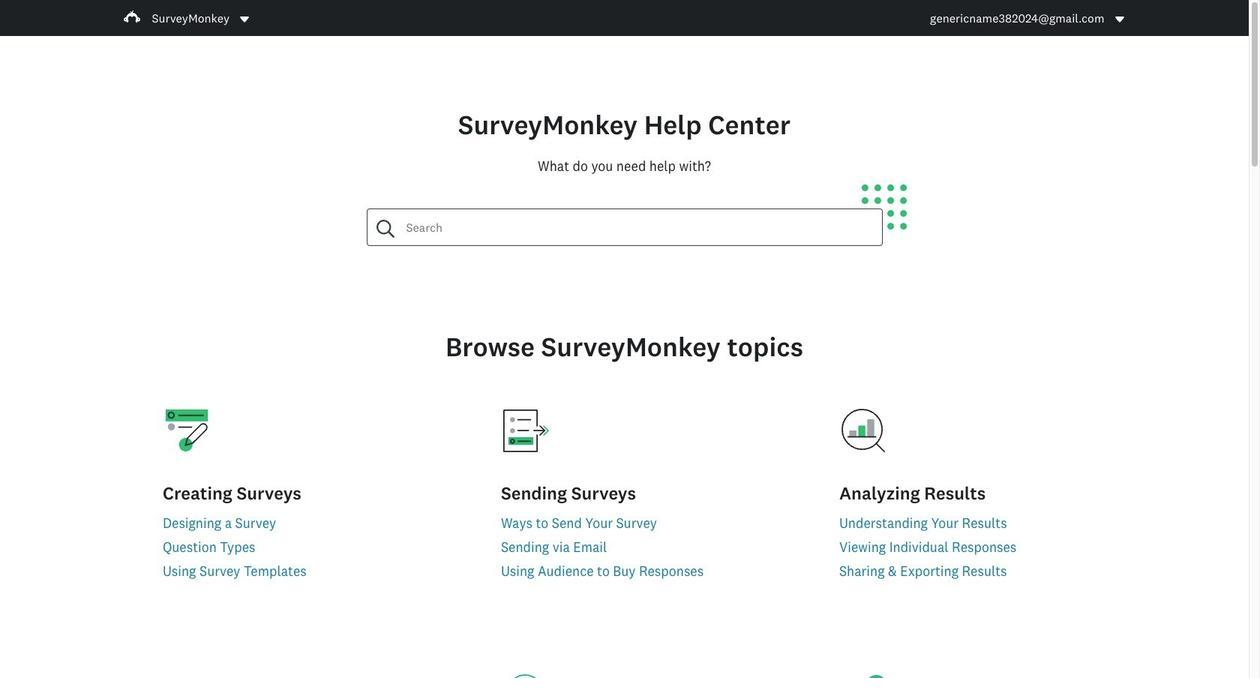Task type: vqa. For each thing, say whether or not it's contained in the screenshot.
2nd Status from the top of the page
no



Task type: describe. For each thing, give the bounding box(es) containing it.
2 open image from the left
[[1115, 16, 1124, 22]]

2 open image from the left
[[1114, 13, 1126, 25]]

1 open image from the left
[[240, 16, 249, 22]]



Task type: locate. For each thing, give the bounding box(es) containing it.
0 horizontal spatial open image
[[239, 13, 251, 25]]

open image
[[240, 16, 249, 22], [1115, 16, 1124, 22]]

search image
[[376, 220, 394, 238], [376, 220, 394, 238]]

open image
[[239, 13, 251, 25], [1114, 13, 1126, 25]]

0 horizontal spatial open image
[[240, 16, 249, 22]]

1 horizontal spatial open image
[[1114, 13, 1126, 25]]

1 open image from the left
[[239, 13, 251, 25]]

Search text field
[[394, 209, 882, 245]]

1 horizontal spatial open image
[[1115, 16, 1124, 22]]



